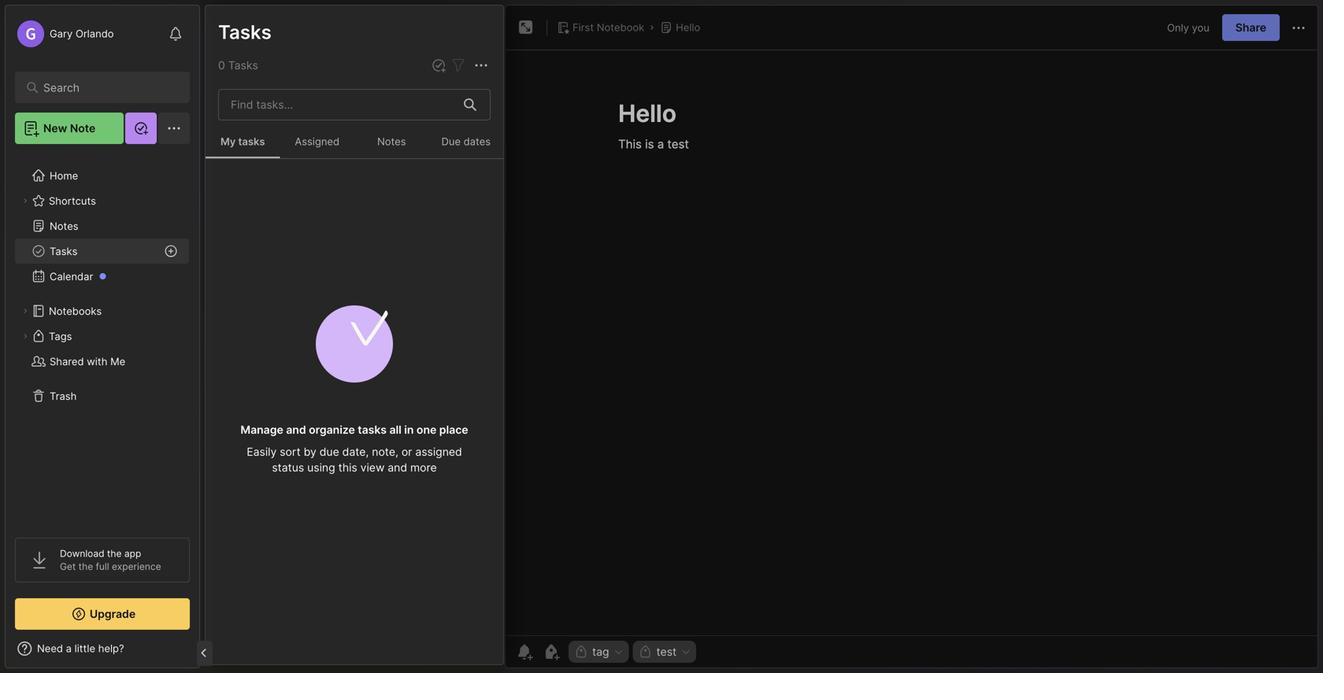 Task type: describe. For each thing, give the bounding box(es) containing it.
home link
[[15, 163, 190, 188]]

calendar button
[[15, 264, 189, 289]]

my tasks button
[[206, 127, 280, 158]]

tasks inside my tasks button
[[238, 135, 265, 148]]

28,
[[242, 149, 256, 161]]

download the app get the full experience
[[60, 548, 161, 573]]

notes link
[[15, 213, 189, 239]]

trash link
[[15, 384, 189, 409]]

tags button
[[15, 324, 189, 349]]

0
[[218, 59, 225, 72]]

tags
[[49, 330, 72, 342]]

1 horizontal spatial tasks
[[358, 423, 387, 437]]

need
[[37, 643, 63, 655]]

main element
[[0, 0, 205, 673]]

note window element
[[505, 5, 1318, 669]]

0 vertical spatial tasks
[[218, 20, 272, 44]]

notebook
[[597, 21, 644, 33]]

help?
[[98, 643, 124, 655]]

click to collapse image
[[199, 644, 211, 663]]

one
[[417, 423, 437, 437]]

all
[[389, 423, 402, 437]]

notebooks
[[49, 305, 102, 317]]

my tasks
[[220, 135, 265, 148]]

get
[[60, 561, 76, 573]]

only
[[1167, 21, 1189, 34]]

nov
[[221, 149, 239, 161]]

Find tasks… text field
[[221, 92, 454, 118]]

WHAT'S NEW field
[[6, 636, 199, 662]]

view
[[360, 461, 385, 475]]

calendar
[[50, 270, 93, 283]]

share button
[[1222, 14, 1280, 41]]

0 horizontal spatial tag
[[295, 149, 310, 161]]

trash
[[50, 390, 77, 402]]

1 horizontal spatial test
[[325, 149, 342, 161]]

home
[[50, 170, 78, 182]]

assigned
[[415, 445, 462, 459]]

app
[[124, 548, 141, 560]]

first notebook
[[573, 21, 644, 33]]

assigned button
[[280, 127, 354, 158]]

0 horizontal spatial hello
[[221, 110, 246, 122]]

using
[[307, 461, 335, 475]]

and inside easily sort by due date, note, or assigned status using this view and more
[[388, 461, 407, 475]]

tag inside button
[[592, 645, 609, 659]]

0 tasks
[[218, 59, 258, 72]]

shared with me
[[50, 355, 125, 368]]

assigned
[[295, 135, 340, 148]]

notes
[[227, 58, 256, 71]]

little
[[75, 643, 95, 655]]

Note Editor text field
[[506, 50, 1318, 636]]

only you
[[1167, 21, 1210, 34]]

more
[[410, 461, 437, 475]]

2
[[217, 58, 224, 71]]

download
[[60, 548, 104, 560]]

share
[[1236, 21, 1266, 34]]

dates
[[464, 135, 491, 148]]

due dates
[[441, 135, 491, 148]]

by
[[304, 445, 316, 459]]

notes inside button
[[377, 135, 406, 148]]

expand note image
[[517, 18, 536, 37]]

you
[[1192, 21, 1210, 34]]



Task type: vqa. For each thing, say whether or not it's contained in the screenshot.
bottom Notes
yes



Task type: locate. For each thing, give the bounding box(es) containing it.
2 notes
[[217, 58, 256, 71]]

due
[[320, 445, 339, 459]]

1 horizontal spatial a
[[255, 126, 261, 139]]

Filter tasks field
[[449, 56, 468, 75]]

test up 2023 at the left of page
[[264, 126, 283, 139]]

upgrade
[[90, 608, 136, 621]]

test inside button
[[656, 645, 677, 659]]

notes up notes
[[217, 20, 272, 43]]

More actions and view options field
[[468, 56, 491, 75]]

expand tags image
[[20, 332, 30, 341]]

is
[[245, 126, 252, 139]]

add a reminder image
[[515, 643, 534, 662]]

None search field
[[43, 78, 169, 97]]

first notebook button
[[554, 17, 648, 39]]

place
[[439, 423, 468, 437]]

1 vertical spatial and
[[388, 461, 407, 475]]

tree inside main element
[[6, 154, 199, 524]]

tree containing home
[[6, 154, 199, 524]]

shortcuts button
[[15, 188, 189, 213]]

and down or
[[388, 461, 407, 475]]

tasks
[[218, 20, 272, 44], [228, 59, 258, 72], [50, 245, 77, 257]]

a
[[255, 126, 261, 139], [66, 643, 72, 655]]

shared
[[50, 355, 84, 368]]

none search field inside main element
[[43, 78, 169, 97]]

row group
[[206, 159, 503, 488]]

1 horizontal spatial hello
[[676, 21, 700, 33]]

tag down 'assigned'
[[295, 149, 310, 161]]

test right tag button
[[656, 645, 677, 659]]

test button
[[633, 641, 696, 663]]

my
[[220, 135, 236, 148]]

tasks
[[238, 135, 265, 148], [358, 423, 387, 437]]

tag button
[[569, 641, 629, 663]]

need a little help?
[[37, 643, 124, 655]]

0 vertical spatial notes
[[217, 20, 272, 43]]

a left little
[[66, 643, 72, 655]]

2023
[[258, 149, 282, 161]]

0 horizontal spatial test
[[264, 126, 283, 139]]

tasks up calendar
[[50, 245, 77, 257]]

in
[[404, 423, 414, 437]]

this
[[221, 126, 242, 139]]

new task image
[[431, 57, 447, 73]]

notes button
[[354, 127, 429, 158]]

date,
[[342, 445, 369, 459]]

1 vertical spatial tasks
[[228, 59, 258, 72]]

first
[[573, 21, 594, 33]]

hello up this
[[221, 110, 246, 122]]

test
[[264, 126, 283, 139], [325, 149, 342, 161], [656, 645, 677, 659]]

shortcuts
[[49, 195, 96, 207]]

me
[[110, 355, 125, 368]]

1 horizontal spatial notes
[[217, 20, 272, 43]]

0 vertical spatial tasks
[[238, 135, 265, 148]]

hello button
[[657, 17, 704, 39]]

test down 'assigned'
[[325, 149, 342, 161]]

manage and organize tasks all in one place
[[241, 423, 468, 437]]

0 vertical spatial a
[[255, 126, 261, 139]]

full
[[96, 561, 109, 573]]

0 horizontal spatial notes
[[50, 220, 78, 232]]

more actions and view options image
[[472, 56, 491, 75]]

2 horizontal spatial notes
[[377, 135, 406, 148]]

tasks right 0
[[228, 59, 258, 72]]

0 vertical spatial and
[[286, 423, 306, 437]]

due dates button
[[429, 127, 503, 158]]

with
[[87, 355, 107, 368]]

orlando
[[76, 28, 114, 40]]

this is a test
[[221, 126, 283, 139]]

hello right notebook
[[676, 21, 700, 33]]

1 vertical spatial a
[[66, 643, 72, 655]]

1 horizontal spatial and
[[388, 461, 407, 475]]

1 horizontal spatial the
[[107, 548, 122, 560]]

nov 28, 2023
[[221, 149, 282, 161]]

1 vertical spatial the
[[78, 561, 93, 573]]

0 vertical spatial hello
[[676, 21, 700, 33]]

1 vertical spatial tag
[[592, 645, 609, 659]]

2 vertical spatial test
[[656, 645, 677, 659]]

0 horizontal spatial a
[[66, 643, 72, 655]]

organize
[[309, 423, 355, 437]]

new
[[43, 122, 67, 135]]

row group containing manage and organize tasks all in one place
[[206, 159, 503, 488]]

tasks up notes
[[218, 20, 272, 44]]

notes down shortcuts
[[50, 220, 78, 232]]

and
[[286, 423, 306, 437], [388, 461, 407, 475]]

tag
[[295, 149, 310, 161], [592, 645, 609, 659]]

this
[[338, 461, 357, 475]]

0 horizontal spatial tasks
[[238, 135, 265, 148]]

the down download
[[78, 561, 93, 573]]

tasks up nov 28, 2023 on the top of the page
[[238, 135, 265, 148]]

tasks left all
[[358, 423, 387, 437]]

tree
[[6, 154, 199, 524]]

upgrade button
[[15, 599, 190, 630]]

Search text field
[[43, 80, 169, 95]]

status
[[272, 461, 304, 475]]

sort
[[280, 445, 301, 459]]

or
[[402, 445, 412, 459]]

0 horizontal spatial and
[[286, 423, 306, 437]]

gary
[[50, 28, 73, 40]]

the
[[107, 548, 122, 560], [78, 561, 93, 573]]

1 vertical spatial tasks
[[358, 423, 387, 437]]

0 vertical spatial test
[[264, 126, 283, 139]]

new note
[[43, 122, 96, 135]]

and up 'sort'
[[286, 423, 306, 437]]

notes
[[217, 20, 272, 43], [377, 135, 406, 148], [50, 220, 78, 232]]

manage
[[241, 423, 283, 437]]

0 horizontal spatial the
[[78, 561, 93, 573]]

1 vertical spatial test
[[325, 149, 342, 161]]

0 vertical spatial tag
[[295, 149, 310, 161]]

experience
[[112, 561, 161, 573]]

due
[[441, 135, 461, 148]]

1 horizontal spatial tag
[[592, 645, 609, 659]]

Account field
[[15, 18, 114, 50]]

shared with me link
[[15, 349, 189, 374]]

1 vertical spatial hello
[[221, 110, 246, 122]]

hello
[[676, 21, 700, 33], [221, 110, 246, 122]]

tag right add tag icon at left bottom
[[592, 645, 609, 659]]

tasks button
[[15, 239, 189, 264]]

add tag image
[[542, 643, 561, 662]]

hello inside button
[[676, 21, 700, 33]]

a inside need a little help? field
[[66, 643, 72, 655]]

the up full on the bottom left of the page
[[107, 548, 122, 560]]

easily sort by due date, note, or assigned status using this view and more
[[247, 445, 462, 475]]

tasks inside button
[[50, 245, 77, 257]]

gary orlando
[[50, 28, 114, 40]]

easily
[[247, 445, 277, 459]]

note
[[70, 122, 96, 135]]

a right is
[[255, 126, 261, 139]]

notebooks link
[[15, 298, 189, 324]]

2 vertical spatial tasks
[[50, 245, 77, 257]]

notes inside main element
[[50, 220, 78, 232]]

2 vertical spatial notes
[[50, 220, 78, 232]]

notes left due
[[377, 135, 406, 148]]

2 horizontal spatial test
[[656, 645, 677, 659]]

expand notebooks image
[[20, 306, 30, 316]]

note,
[[372, 445, 398, 459]]

filter tasks image
[[449, 56, 468, 75]]

0 vertical spatial the
[[107, 548, 122, 560]]

1 vertical spatial notes
[[377, 135, 406, 148]]



